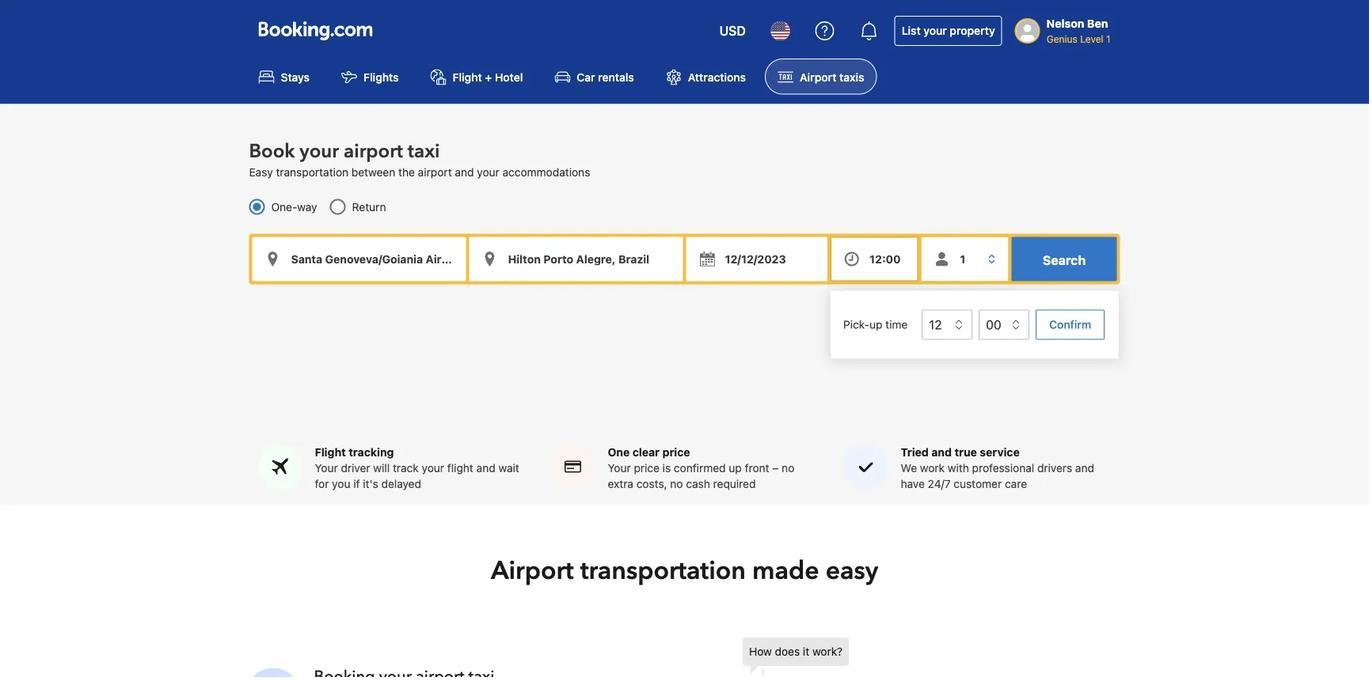 Task type: describe. For each thing, give the bounding box(es) containing it.
required
[[713, 478, 756, 491]]

usd button
[[710, 12, 755, 50]]

taxis
[[840, 70, 864, 83]]

booking.com online hotel reservations image
[[259, 21, 373, 40]]

flight for flight tracking your driver will track your flight and wait for you if it's delayed
[[315, 447, 346, 460]]

Enter pick-up location text field
[[252, 237, 466, 281]]

hotel
[[495, 70, 523, 83]]

airport transportation made easy
[[491, 555, 878, 589]]

if
[[353, 478, 360, 491]]

stays
[[281, 70, 310, 83]]

delayed
[[381, 478, 421, 491]]

airport taxis
[[800, 70, 864, 83]]

professional
[[972, 462, 1035, 475]]

0 horizontal spatial booking airport taxi image
[[245, 669, 301, 678]]

care
[[1005, 478, 1027, 491]]

we
[[901, 462, 917, 475]]

rentals
[[598, 70, 634, 83]]

have
[[901, 478, 925, 491]]

24/7
[[928, 478, 951, 491]]

transportation inside book your airport taxi easy transportation between the airport and your accommodations
[[276, 165, 349, 178]]

taxi
[[408, 138, 440, 165]]

the
[[398, 165, 415, 178]]

car
[[577, 70, 595, 83]]

and inside book your airport taxi easy transportation between the airport and your accommodations
[[455, 165, 474, 178]]

made
[[752, 555, 820, 589]]

flight
[[447, 462, 474, 475]]

drivers
[[1038, 462, 1073, 475]]

one-
[[271, 200, 297, 213]]

costs,
[[637, 478, 667, 491]]

flight for flight + hotel
[[453, 70, 482, 83]]

0 vertical spatial price
[[663, 447, 690, 460]]

12:00
[[870, 252, 901, 266]]

1 vertical spatial no
[[670, 478, 683, 491]]

extra
[[608, 478, 634, 491]]

accommodations
[[503, 165, 590, 178]]

book your airport taxi easy transportation between the airport and your accommodations
[[249, 138, 590, 178]]

1 horizontal spatial transportation
[[580, 555, 746, 589]]

tracking
[[349, 447, 394, 460]]

0 horizontal spatial price
[[634, 462, 660, 475]]

search
[[1043, 252, 1086, 268]]

is
[[663, 462, 671, 475]]

easy
[[249, 165, 273, 178]]

track
[[393, 462, 419, 475]]

between
[[352, 165, 395, 178]]

0 vertical spatial airport
[[344, 138, 403, 165]]

work
[[920, 462, 945, 475]]

list your property link
[[895, 16, 1002, 46]]

confirm
[[1050, 318, 1092, 331]]

it
[[803, 646, 810, 659]]

for
[[315, 478, 329, 491]]

will
[[373, 462, 390, 475]]

airport taxis link
[[765, 59, 877, 94]]

flight + hotel link
[[418, 59, 536, 94]]

easy
[[826, 555, 878, 589]]

with
[[948, 462, 969, 475]]

genius
[[1047, 33, 1078, 44]]

confirmed
[[674, 462, 726, 475]]

driver
[[341, 462, 370, 475]]



Task type: vqa. For each thing, say whether or not it's contained in the screenshot.
Enter pick-up location text field
yes



Task type: locate. For each thing, give the bounding box(es) containing it.
1 vertical spatial flight
[[315, 447, 346, 460]]

your right book
[[300, 138, 339, 165]]

1 vertical spatial transportation
[[580, 555, 746, 589]]

Enter destination text field
[[469, 237, 683, 281]]

1 your from the left
[[315, 462, 338, 475]]

your right track
[[422, 462, 444, 475]]

0 horizontal spatial your
[[315, 462, 338, 475]]

0 vertical spatial up
[[870, 318, 883, 331]]

2 your from the left
[[608, 462, 631, 475]]

usd
[[720, 23, 746, 38]]

1 horizontal spatial no
[[782, 462, 795, 475]]

1 horizontal spatial airport
[[418, 165, 452, 178]]

flight left + on the top left of page
[[453, 70, 482, 83]]

front
[[745, 462, 770, 475]]

pick-
[[844, 318, 870, 331]]

booking airport taxi image
[[743, 639, 1076, 678], [245, 669, 301, 678]]

up left time
[[870, 318, 883, 331]]

service
[[980, 447, 1020, 460]]

0 horizontal spatial up
[[729, 462, 742, 475]]

0 horizontal spatial airport
[[491, 555, 574, 589]]

flights
[[364, 70, 399, 83]]

your inside flight tracking your driver will track your flight and wait for you if it's delayed
[[315, 462, 338, 475]]

1 vertical spatial airport
[[491, 555, 574, 589]]

+
[[485, 70, 492, 83]]

search button
[[1012, 237, 1117, 281]]

car rentals
[[577, 70, 634, 83]]

airport for airport transportation made easy
[[491, 555, 574, 589]]

no
[[782, 462, 795, 475], [670, 478, 683, 491]]

flight + hotel
[[453, 70, 523, 83]]

pick-up time
[[844, 318, 908, 331]]

wait
[[499, 462, 519, 475]]

property
[[950, 24, 995, 37]]

one-way
[[271, 200, 317, 213]]

1 horizontal spatial flight
[[453, 70, 482, 83]]

your inside flight tracking your driver will track your flight and wait for you if it's delayed
[[422, 462, 444, 475]]

tried and true service we work with professional drivers and have 24/7 customer care
[[901, 447, 1095, 491]]

0 vertical spatial flight
[[453, 70, 482, 83]]

0 vertical spatial no
[[782, 462, 795, 475]]

flight up driver
[[315, 447, 346, 460]]

level
[[1080, 33, 1104, 44]]

work?
[[813, 646, 843, 659]]

your down "one" on the left bottom
[[608, 462, 631, 475]]

0 horizontal spatial transportation
[[276, 165, 349, 178]]

one
[[608, 447, 630, 460]]

1 horizontal spatial booking airport taxi image
[[743, 639, 1076, 678]]

airport down taxi at the left
[[418, 165, 452, 178]]

airport
[[344, 138, 403, 165], [418, 165, 452, 178]]

price
[[663, 447, 690, 460], [634, 462, 660, 475]]

and inside flight tracking your driver will track your flight and wait for you if it's delayed
[[477, 462, 496, 475]]

flight
[[453, 70, 482, 83], [315, 447, 346, 460]]

flights link
[[329, 59, 412, 94]]

your inside one clear price your price is confirmed up front – no extra costs, no cash required
[[608, 462, 631, 475]]

and right the drivers
[[1076, 462, 1095, 475]]

your left the accommodations
[[477, 165, 500, 178]]

nelson
[[1047, 17, 1085, 30]]

12/12/2023 button
[[686, 237, 828, 281]]

return
[[352, 200, 386, 213]]

1 vertical spatial airport
[[418, 165, 452, 178]]

airport for airport taxis
[[800, 70, 837, 83]]

flight tracking your driver will track your flight and wait for you if it's delayed
[[315, 447, 519, 491]]

and
[[455, 165, 474, 178], [932, 447, 952, 460], [477, 462, 496, 475], [1076, 462, 1095, 475]]

and left wait
[[477, 462, 496, 475]]

up inside one clear price your price is confirmed up front – no extra costs, no cash required
[[729, 462, 742, 475]]

1 vertical spatial up
[[729, 462, 742, 475]]

you
[[332, 478, 350, 491]]

how does it work?
[[749, 646, 843, 659]]

one clear price your price is confirmed up front – no extra costs, no cash required
[[608, 447, 795, 491]]

1 horizontal spatial price
[[663, 447, 690, 460]]

it's
[[363, 478, 378, 491]]

book
[[249, 138, 295, 165]]

12/12/2023
[[725, 252, 786, 266]]

no right the –
[[782, 462, 795, 475]]

0 horizontal spatial flight
[[315, 447, 346, 460]]

price down 'clear'
[[634, 462, 660, 475]]

attractions link
[[653, 59, 759, 94]]

list your property
[[902, 24, 995, 37]]

time
[[886, 318, 908, 331]]

and up work
[[932, 447, 952, 460]]

your right list
[[924, 24, 947, 37]]

car rentals link
[[542, 59, 647, 94]]

stays link
[[246, 59, 322, 94]]

way
[[297, 200, 317, 213]]

price up is
[[663, 447, 690, 460]]

ben
[[1087, 17, 1108, 30]]

how
[[749, 646, 772, 659]]

1 horizontal spatial up
[[870, 318, 883, 331]]

1 horizontal spatial your
[[608, 462, 631, 475]]

0 horizontal spatial airport
[[344, 138, 403, 165]]

your up for on the bottom of the page
[[315, 462, 338, 475]]

cash
[[686, 478, 710, 491]]

–
[[773, 462, 779, 475]]

0 vertical spatial transportation
[[276, 165, 349, 178]]

attractions
[[688, 70, 746, 83]]

airport up between on the top left of page
[[344, 138, 403, 165]]

no down is
[[670, 478, 683, 491]]

your inside list your property link
[[924, 24, 947, 37]]

12:00 button
[[831, 237, 918, 281]]

customer
[[954, 478, 1002, 491]]

true
[[955, 447, 977, 460]]

tried
[[901, 447, 929, 460]]

airport
[[800, 70, 837, 83], [491, 555, 574, 589]]

clear
[[633, 447, 660, 460]]

does
[[775, 646, 800, 659]]

confirm button
[[1036, 310, 1105, 340]]

list
[[902, 24, 921, 37]]

and right the
[[455, 165, 474, 178]]

flight inside flight tracking your driver will track your flight and wait for you if it's delayed
[[315, 447, 346, 460]]

1
[[1106, 33, 1111, 44]]

your
[[924, 24, 947, 37], [300, 138, 339, 165], [477, 165, 500, 178], [422, 462, 444, 475]]

up up 'required'
[[729, 462, 742, 475]]

0 horizontal spatial no
[[670, 478, 683, 491]]

0 vertical spatial airport
[[800, 70, 837, 83]]

1 horizontal spatial airport
[[800, 70, 837, 83]]

nelson ben genius level 1
[[1047, 17, 1111, 44]]

up
[[870, 318, 883, 331], [729, 462, 742, 475]]

transportation
[[276, 165, 349, 178], [580, 555, 746, 589]]

1 vertical spatial price
[[634, 462, 660, 475]]



